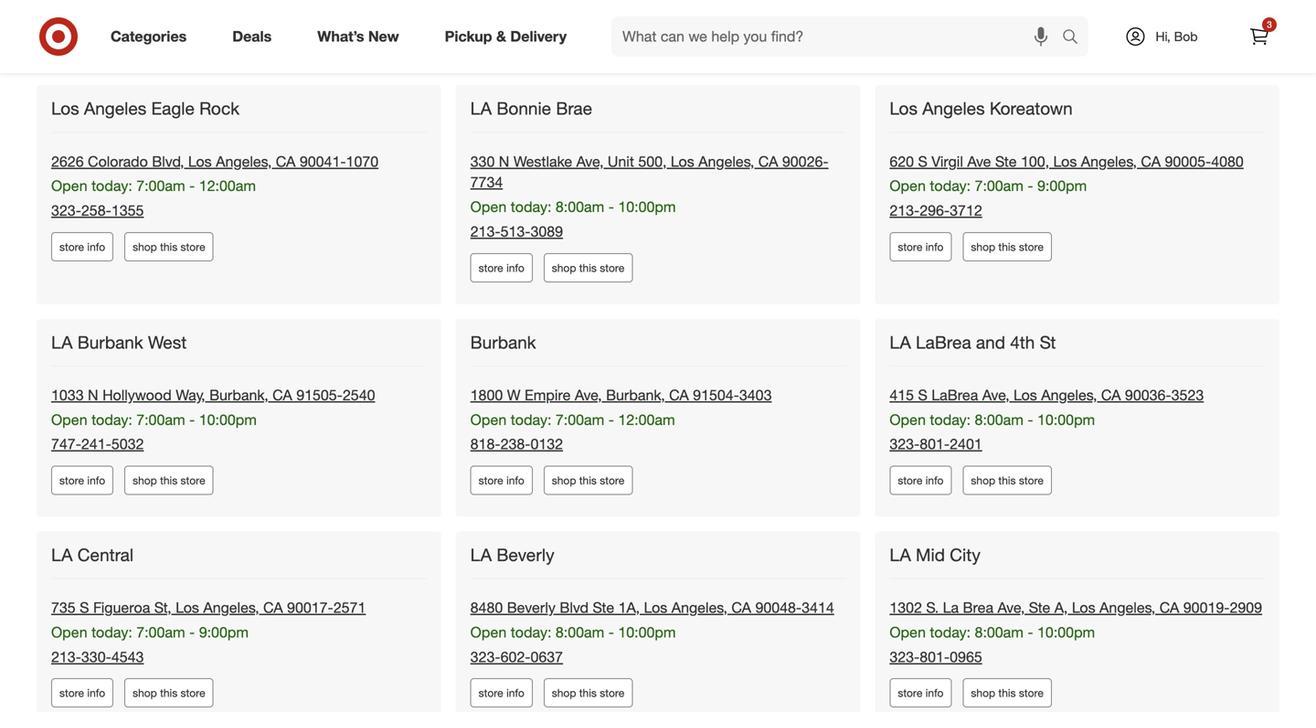 Task type: describe. For each thing, give the bounding box(es) containing it.
la for la burbank west
[[51, 332, 73, 353]]

620 s virgil ave ste 100, los angeles, ca 90005-4080 open today: 7:00am - 9:00pm 213-296-3712
[[890, 153, 1244, 220]]

bonnie
[[497, 98, 551, 119]]

store down 8480 beverly blvd ste 1a, los angeles, ca 90048-3414 open today: 8:00am - 10:00pm 323-602-0637
[[600, 686, 625, 700]]

way,
[[176, 386, 205, 404]]

1a,
[[619, 599, 640, 617]]

store down 1302 s. la brea ave, ste a, los angeles, ca 90019-2909 open today: 8:00am - 10:00pm 323-801-0965
[[1019, 686, 1044, 700]]

burbank, for burbank
[[606, 386, 665, 404]]

what's new
[[318, 27, 399, 45]]

store down 323-801-0965 link in the right of the page
[[898, 686, 923, 700]]

store down 1800 w empire ave, burbank, ca 91504-3403 open today: 7:00am - 12:00am 818-238-0132 on the bottom
[[600, 474, 625, 487]]

213- for los
[[890, 202, 920, 220]]

323- inside 8480 beverly blvd ste 1a, los angeles, ca 90048-3414 open today: 8:00am - 10:00pm 323-602-0637
[[471, 648, 501, 666]]

store down the 330-
[[59, 686, 84, 700]]

los inside 330 n westlake ave, unit 500, los angeles, ca 90026- 7734 open today: 8:00am - 10:00pm 213-513-3089
[[671, 153, 695, 170]]

shop for la bonnie brae
[[552, 261, 576, 275]]

shop for la burbank west
[[133, 474, 157, 487]]

ca inside 2626 colorado blvd, los angeles, ca 90041-1070 open today: 7:00am - 12:00am 323-258-1355
[[276, 153, 296, 170]]

info for burbank
[[507, 474, 525, 487]]

pickup & delivery link
[[429, 16, 590, 57]]

la for la beverly
[[471, 544, 492, 566]]

this for los angeles koreatown
[[999, 240, 1016, 254]]

los inside 620 s virgil ave ste 100, los angeles, ca 90005-4080 open today: 7:00am - 9:00pm 213-296-3712
[[1054, 153, 1077, 170]]

8:00am inside 8480 beverly blvd ste 1a, los angeles, ca 90048-3414 open today: 8:00am - 10:00pm 323-602-0637
[[556, 624, 605, 641]]

91504-
[[693, 386, 740, 404]]

la central
[[51, 544, 134, 566]]

7:00am for los angeles eagle rock
[[136, 177, 185, 195]]

store info for la labrea and 4th st
[[898, 474, 944, 487]]

la mid city link
[[890, 544, 985, 566]]

shop this store button for los angeles koreatown
[[963, 232, 1052, 261]]

store info for la burbank west
[[59, 474, 105, 487]]

open inside 1033 n hollywood way, burbank, ca 91505-2540 open today: 7:00am - 10:00pm 747-241-5032
[[51, 411, 87, 429]]

hi, bob
[[1156, 28, 1198, 44]]

shop this store for la beverly
[[552, 686, 625, 700]]

ave, inside 1302 s. la brea ave, ste a, los angeles, ca 90019-2909 open today: 8:00am - 10:00pm 323-801-0965
[[998, 599, 1025, 617]]

258-
[[81, 202, 111, 220]]

brae
[[556, 98, 593, 119]]

330 n westlake ave, unit 500, los angeles, ca 90026- 7734 open today: 8:00am - 10:00pm 213-513-3089
[[471, 153, 829, 240]]

2626 colorado blvd, los angeles, ca 90041-1070 link
[[51, 153, 379, 170]]

burbank, for la burbank west
[[209, 386, 269, 404]]

330
[[471, 153, 495, 170]]

store info link for la central
[[51, 679, 113, 708]]

2626
[[51, 153, 84, 170]]

open inside 415 s labrea ave, los angeles, ca 90036-3523 open today: 8:00am - 10:00pm 323-801-2401
[[890, 411, 926, 429]]

this for los angeles eagle rock
[[160, 240, 178, 254]]

los angeles koreatown link
[[890, 98, 1077, 120]]

0132
[[531, 435, 563, 453]]

shop this store for la bonnie brae
[[552, 261, 625, 275]]

shop this store for burbank
[[552, 474, 625, 487]]

323-801-0965 link
[[890, 648, 983, 666]]

100,
[[1021, 153, 1050, 170]]

bob
[[1175, 28, 1198, 44]]

info for la mid city
[[926, 686, 944, 700]]

8:00am inside 330 n westlake ave, unit 500, los angeles, ca 90026- 7734 open today: 8:00am - 10:00pm 213-513-3089
[[556, 198, 605, 216]]

801- inside 1302 s. la brea ave, ste a, los angeles, ca 90019-2909 open today: 8:00am - 10:00pm 323-801-0965
[[920, 648, 950, 666]]

store info for la beverly
[[479, 686, 525, 700]]

s for central
[[80, 599, 89, 617]]

la labrea and 4th st link
[[890, 332, 1060, 353]]

angeles, inside 1302 s. la brea ave, ste a, los angeles, ca 90019-2909 open today: 8:00am - 10:00pm 323-801-0965
[[1100, 599, 1156, 617]]

7:00am inside 735 s figueroa st, los angeles, ca 90017-2571 open today: 7:00am - 9:00pm 213-330-4543
[[136, 624, 185, 641]]

818-238-0132 link
[[471, 435, 563, 453]]

angeles for koreatown
[[923, 98, 985, 119]]

n for bonnie
[[499, 153, 510, 170]]

shop this store for los angeles eagle rock
[[133, 240, 205, 254]]

- inside 415 s labrea ave, los angeles, ca 90036-3523 open today: 8:00am - 10:00pm 323-801-2401
[[1028, 411, 1034, 429]]

747-
[[51, 435, 81, 453]]

hi,
[[1156, 28, 1171, 44]]

advertisement region
[[37, 0, 1280, 51]]

1800 w empire ave, burbank, ca 91504-3403 open today: 7:00am - 12:00am 818-238-0132
[[471, 386, 772, 453]]

238-
[[501, 435, 531, 453]]

blvd,
[[152, 153, 184, 170]]

What can we help you find? suggestions appear below search field
[[612, 16, 1067, 57]]

213-330-4543 link
[[51, 648, 144, 666]]

- inside 620 s virgil ave ste 100, los angeles, ca 90005-4080 open today: 7:00am - 9:00pm 213-296-3712
[[1028, 177, 1034, 195]]

shop for burbank
[[552, 474, 576, 487]]

0965
[[950, 648, 983, 666]]

city
[[950, 544, 981, 566]]

store down 620 s virgil ave ste 100, los angeles, ca 90005-4080 open today: 7:00am - 9:00pm 213-296-3712
[[1019, 240, 1044, 254]]

los angeles koreatown
[[890, 98, 1073, 119]]

213-513-3089 link
[[471, 223, 563, 240]]

store down 747-
[[59, 474, 84, 487]]

shop this store button for burbank
[[544, 466, 633, 495]]

info for la beverly
[[507, 686, 525, 700]]

what's new link
[[302, 16, 422, 57]]

info for la bonnie brae
[[507, 261, 525, 275]]

2909
[[1230, 599, 1263, 617]]

ca inside 1800 w empire ave, burbank, ca 91504-3403 open today: 7:00am - 12:00am 818-238-0132
[[669, 386, 689, 404]]

labrea inside 415 s labrea ave, los angeles, ca 90036-3523 open today: 8:00am - 10:00pm 323-801-2401
[[932, 386, 979, 404]]

213-296-3712 link
[[890, 202, 983, 220]]

shop for la mid city
[[971, 686, 996, 700]]

this for la central
[[160, 686, 178, 700]]

store info for la mid city
[[898, 686, 944, 700]]

1355
[[111, 202, 144, 220]]

today: inside 415 s labrea ave, los angeles, ca 90036-3523 open today: 8:00am - 10:00pm 323-801-2401
[[930, 411, 971, 429]]

store info link for la labrea and 4th st
[[890, 466, 952, 495]]

415 s labrea ave, los angeles, ca 90036-3523 link
[[890, 386, 1204, 404]]

deals
[[232, 27, 272, 45]]

323-258-1355 link
[[51, 202, 144, 220]]

- inside 1033 n hollywood way, burbank, ca 91505-2540 open today: 7:00am - 10:00pm 747-241-5032
[[189, 411, 195, 429]]

s for labrea
[[918, 386, 928, 404]]

this for la mid city
[[999, 686, 1016, 700]]

602-
[[501, 648, 531, 666]]

1302 s. la brea ave, ste a, los angeles, ca 90019-2909 link
[[890, 599, 1263, 617]]

818-
[[471, 435, 501, 453]]

today: inside 735 s figueroa st, los angeles, ca 90017-2571 open today: 7:00am - 9:00pm 213-330-4543
[[92, 624, 132, 641]]

0637
[[531, 648, 563, 666]]

shop for los angeles eagle rock
[[133, 240, 157, 254]]

7:00am for la burbank west
[[136, 411, 185, 429]]

delivery
[[511, 27, 567, 45]]

store info for la bonnie brae
[[479, 261, 525, 275]]

la beverly
[[471, 544, 555, 566]]

241-
[[81, 435, 111, 453]]

categories link
[[95, 16, 210, 57]]

shop this store button for la burbank west
[[124, 466, 214, 495]]

w
[[507, 386, 521, 404]]

735 s figueroa st, los angeles, ca 90017-2571 link
[[51, 599, 366, 617]]

12:00am for los angeles eagle rock
[[199, 177, 256, 195]]

shop this store button for la bonnie brae
[[544, 253, 633, 282]]

store info link for la burbank west
[[51, 466, 113, 495]]

store down 258-
[[59, 240, 84, 254]]

st
[[1040, 332, 1056, 353]]

2401
[[950, 435, 983, 453]]

info for la burbank west
[[87, 474, 105, 487]]

store info for la central
[[59, 686, 105, 700]]

ca inside 735 s figueroa st, los angeles, ca 90017-2571 open today: 7:00am - 9:00pm 213-330-4543
[[263, 599, 283, 617]]

ave, for la labrea and 4th st
[[983, 386, 1010, 404]]

shop this store for la labrea and 4th st
[[971, 474, 1044, 487]]

la
[[943, 599, 959, 617]]

shop this store button for la labrea and 4th st
[[963, 466, 1052, 495]]

3
[[1268, 19, 1273, 30]]

3403
[[740, 386, 772, 404]]

2540
[[343, 386, 375, 404]]

4th
[[1011, 332, 1035, 353]]

8:00am inside 1302 s. la brea ave, ste a, los angeles, ca 90019-2909 open today: 8:00am - 10:00pm 323-801-0965
[[975, 624, 1024, 641]]

info for la labrea and 4th st
[[926, 474, 944, 487]]

info for la central
[[87, 686, 105, 700]]

620 s virgil ave ste 100, los angeles, ca 90005-4080 link
[[890, 153, 1244, 170]]

blvd
[[560, 599, 589, 617]]

9:00pm inside 735 s figueroa st, los angeles, ca 90017-2571 open today: 7:00am - 9:00pm 213-330-4543
[[199, 624, 249, 641]]

info for los angeles eagle rock
[[87, 240, 105, 254]]

7734
[[471, 173, 503, 191]]

shop for la central
[[133, 686, 157, 700]]

shop this store for la burbank west
[[133, 474, 205, 487]]

ste inside 8480 beverly blvd ste 1a, los angeles, ca 90048-3414 open today: 8:00am - 10:00pm 323-602-0637
[[593, 599, 615, 617]]

10:00pm inside 415 s labrea ave, los angeles, ca 90036-3523 open today: 8:00am - 10:00pm 323-801-2401
[[1038, 411, 1096, 429]]

90048-
[[756, 599, 802, 617]]

801- inside 415 s labrea ave, los angeles, ca 90036-3523 open today: 8:00am - 10:00pm 323-801-2401
[[920, 435, 950, 453]]

la mid city
[[890, 544, 981, 566]]

213- inside 735 s figueroa st, los angeles, ca 90017-2571 open today: 7:00am - 9:00pm 213-330-4543
[[51, 648, 81, 666]]

eagle
[[151, 98, 195, 119]]

ca inside 1302 s. la brea ave, ste a, los angeles, ca 90019-2909 open today: 8:00am - 10:00pm 323-801-0965
[[1160, 599, 1180, 617]]

ca inside 330 n westlake ave, unit 500, los angeles, ca 90026- 7734 open today: 8:00am - 10:00pm 213-513-3089
[[759, 153, 779, 170]]

virgil
[[932, 153, 964, 170]]

deals link
[[217, 16, 295, 57]]

1302
[[890, 599, 923, 617]]

620
[[890, 153, 914, 170]]

1033 n hollywood way, burbank, ca 91505-2540 open today: 7:00am - 10:00pm 747-241-5032
[[51, 386, 375, 453]]

10:00pm inside 1033 n hollywood way, burbank, ca 91505-2540 open today: 7:00am - 10:00pm 747-241-5032
[[199, 411, 257, 429]]

today: inside 1302 s. la brea ave, ste a, los angeles, ca 90019-2909 open today: 8:00am - 10:00pm 323-801-0965
[[930, 624, 971, 641]]

- inside 8480 beverly blvd ste 1a, los angeles, ca 90048-3414 open today: 8:00am - 10:00pm 323-602-0637
[[609, 624, 614, 641]]

pickup
[[445, 27, 492, 45]]

store down 323-801-2401 link
[[898, 474, 923, 487]]

shop this store button for los angeles eagle rock
[[124, 232, 214, 261]]

la bonnie brae link
[[471, 98, 596, 120]]

8480
[[471, 599, 503, 617]]

296-
[[920, 202, 950, 220]]

angeles, inside 735 s figueroa st, los angeles, ca 90017-2571 open today: 7:00am - 9:00pm 213-330-4543
[[203, 599, 259, 617]]

- inside 1800 w empire ave, burbank, ca 91504-3403 open today: 7:00am - 12:00am 818-238-0132
[[609, 411, 614, 429]]

500,
[[639, 153, 667, 170]]

3523
[[1172, 386, 1204, 404]]

store info link for los angeles koreatown
[[890, 232, 952, 261]]

beverly for la
[[497, 544, 555, 566]]

- inside 2626 colorado blvd, los angeles, ca 90041-1070 open today: 7:00am - 12:00am 323-258-1355
[[189, 177, 195, 195]]

213- for la
[[471, 223, 501, 240]]



Task type: vqa. For each thing, say whether or not it's contained in the screenshot.
Settings link
no



Task type: locate. For each thing, give the bounding box(es) containing it.
90019-
[[1184, 599, 1230, 617]]

angeles, inside 415 s labrea ave, los angeles, ca 90036-3523 open today: 8:00am - 10:00pm 323-801-2401
[[1042, 386, 1098, 404]]

735
[[51, 599, 76, 617]]

7:00am inside 620 s virgil ave ste 100, los angeles, ca 90005-4080 open today: 7:00am - 9:00pm 213-296-3712
[[975, 177, 1024, 195]]

ca inside 8480 beverly blvd ste 1a, los angeles, ca 90048-3414 open today: 8:00am - 10:00pm 323-602-0637
[[732, 599, 752, 617]]

12:00am down 1800 w empire ave, burbank, ca 91504-3403 link
[[618, 411, 675, 429]]

12:00am inside 1800 w empire ave, burbank, ca 91504-3403 open today: 7:00am - 12:00am 818-238-0132
[[618, 411, 675, 429]]

90026-
[[783, 153, 829, 170]]

1 burbank from the left
[[77, 332, 143, 353]]

s
[[918, 153, 928, 170], [918, 386, 928, 404], [80, 599, 89, 617]]

this for la beverly
[[579, 686, 597, 700]]

la up 415 at right
[[890, 332, 911, 353]]

323- down 8480
[[471, 648, 501, 666]]

info down 323-801-0965 link in the right of the page
[[926, 686, 944, 700]]

store
[[59, 240, 84, 254], [181, 240, 205, 254], [898, 240, 923, 254], [1019, 240, 1044, 254], [479, 261, 504, 275], [600, 261, 625, 275], [59, 474, 84, 487], [181, 474, 205, 487], [479, 474, 504, 487], [600, 474, 625, 487], [898, 474, 923, 487], [1019, 474, 1044, 487], [59, 686, 84, 700], [181, 686, 205, 700], [479, 686, 504, 700], [600, 686, 625, 700], [898, 686, 923, 700], [1019, 686, 1044, 700]]

ca left 91504-
[[669, 386, 689, 404]]

ave, inside 1800 w empire ave, burbank, ca 91504-3403 open today: 7:00am - 12:00am 818-238-0132
[[575, 386, 602, 404]]

store down 2626 colorado blvd, los angeles, ca 90041-1070 open today: 7:00am - 12:00am 323-258-1355
[[181, 240, 205, 254]]

ave, right brea
[[998, 599, 1025, 617]]

info down 602- at the bottom of page
[[507, 686, 525, 700]]

0 vertical spatial 213-
[[890, 202, 920, 220]]

2571
[[334, 599, 366, 617]]

shop down 4543
[[133, 686, 157, 700]]

angeles, inside 2626 colorado blvd, los angeles, ca 90041-1070 open today: 7:00am - 12:00am 323-258-1355
[[216, 153, 272, 170]]

search
[[1054, 29, 1098, 47]]

ave, for la bonnie brae
[[577, 153, 604, 170]]

shop this store for la central
[[133, 686, 205, 700]]

shop this store button down the 5032 in the left of the page
[[124, 466, 214, 495]]

los up 2626 at left top
[[51, 98, 79, 119]]

9:00pm inside 620 s virgil ave ste 100, los angeles, ca 90005-4080 open today: 7:00am - 9:00pm 213-296-3712
[[1038, 177, 1087, 195]]

8:00am down brea
[[975, 624, 1024, 641]]

1033
[[51, 386, 84, 404]]

empire
[[525, 386, 571, 404]]

12:00am for burbank
[[618, 411, 675, 429]]

2 angeles from the left
[[923, 98, 985, 119]]

ave, inside 330 n westlake ave, unit 500, los angeles, ca 90026- 7734 open today: 8:00am - 10:00pm 213-513-3089
[[577, 153, 604, 170]]

ste inside 620 s virgil ave ste 100, los angeles, ca 90005-4080 open today: 7:00am - 9:00pm 213-296-3712
[[996, 153, 1017, 170]]

n inside 1033 n hollywood way, burbank, ca 91505-2540 open today: 7:00am - 10:00pm 747-241-5032
[[88, 386, 98, 404]]

323- down 2626 at left top
[[51, 202, 81, 220]]

open down 1302
[[890, 624, 926, 641]]

shop this store for la mid city
[[971, 686, 1044, 700]]

la burbank west link
[[51, 332, 190, 353]]

burbank link
[[471, 332, 540, 353]]

s for angeles
[[918, 153, 928, 170]]

213- down 735
[[51, 648, 81, 666]]

unit
[[608, 153, 634, 170]]

store info link for burbank
[[471, 466, 533, 495]]

0 horizontal spatial n
[[88, 386, 98, 404]]

shop this store button for la central
[[124, 679, 214, 708]]

los inside the "los angeles eagle rock" link
[[51, 98, 79, 119]]

shop this store
[[133, 240, 205, 254], [971, 240, 1044, 254], [552, 261, 625, 275], [133, 474, 205, 487], [552, 474, 625, 487], [971, 474, 1044, 487], [133, 686, 205, 700], [552, 686, 625, 700], [971, 686, 1044, 700]]

store info for los angeles koreatown
[[898, 240, 944, 254]]

store info down 323-801-0965 link in the right of the page
[[898, 686, 944, 700]]

open inside 620 s virgil ave ste 100, los angeles, ca 90005-4080 open today: 7:00am - 9:00pm 213-296-3712
[[890, 177, 926, 195]]

1 horizontal spatial n
[[499, 153, 510, 170]]

los right st,
[[176, 599, 199, 617]]

1 burbank, from the left
[[209, 386, 269, 404]]

burbank, inside 1800 w empire ave, burbank, ca 91504-3403 open today: 7:00am - 12:00am 818-238-0132
[[606, 386, 665, 404]]

info down 296-
[[926, 240, 944, 254]]

store down 513-
[[479, 261, 504, 275]]

this for la burbank west
[[160, 474, 178, 487]]

open
[[51, 177, 87, 195], [890, 177, 926, 195], [471, 198, 507, 216], [51, 411, 87, 429], [471, 411, 507, 429], [890, 411, 926, 429], [51, 624, 87, 641], [471, 624, 507, 641], [890, 624, 926, 641]]

323-602-0637 link
[[471, 648, 563, 666]]

8:00am up '2401'
[[975, 411, 1024, 429]]

la up 1033
[[51, 332, 73, 353]]

this for la labrea and 4th st
[[999, 474, 1016, 487]]

ca inside 1033 n hollywood way, burbank, ca 91505-2540 open today: 7:00am - 10:00pm 747-241-5032
[[273, 386, 292, 404]]

3414
[[802, 599, 835, 617]]

ave
[[968, 153, 992, 170]]

ca left 90005-
[[1142, 153, 1161, 170]]

la left bonnie
[[471, 98, 492, 119]]

this for la bonnie brae
[[579, 261, 597, 275]]

angeles for eagle
[[84, 98, 147, 119]]

2626 colorado blvd, los angeles, ca 90041-1070 open today: 7:00am - 12:00am 323-258-1355
[[51, 153, 379, 220]]

brea
[[963, 599, 994, 617]]

1800
[[471, 386, 503, 404]]

ca inside 620 s virgil ave ste 100, los angeles, ca 90005-4080 open today: 7:00am - 9:00pm 213-296-3712
[[1142, 153, 1161, 170]]

burbank, inside 1033 n hollywood way, burbank, ca 91505-2540 open today: 7:00am - 10:00pm 747-241-5032
[[209, 386, 269, 404]]

rock
[[199, 98, 240, 119]]

n right 330
[[499, 153, 510, 170]]

store info link down 238-
[[471, 466, 533, 495]]

shop this store button down 3712
[[963, 232, 1052, 261]]

7:00am inside 1033 n hollywood way, burbank, ca 91505-2540 open today: 7:00am - 10:00pm 747-241-5032
[[136, 411, 185, 429]]

shop down the 5032 in the left of the page
[[133, 474, 157, 487]]

- down 735 s figueroa st, los angeles, ca 90017-2571 "link" on the left of page
[[189, 624, 195, 641]]

shop this store button down 0637
[[544, 679, 633, 708]]

90017-
[[287, 599, 334, 617]]

- inside 330 n westlake ave, unit 500, los angeles, ca 90026- 7734 open today: 8:00am - 10:00pm 213-513-3089
[[609, 198, 614, 216]]

angeles,
[[216, 153, 272, 170], [699, 153, 755, 170], [1082, 153, 1137, 170], [1042, 386, 1098, 404], [203, 599, 259, 617], [672, 599, 728, 617], [1100, 599, 1156, 617]]

323-801-2401 link
[[890, 435, 983, 453]]

store info link for la bonnie brae
[[471, 253, 533, 282]]

today: down colorado
[[92, 177, 132, 195]]

today: inside 1033 n hollywood way, burbank, ca 91505-2540 open today: 7:00am - 10:00pm 747-241-5032
[[92, 411, 132, 429]]

open down 2626 at left top
[[51, 177, 87, 195]]

3712
[[950, 202, 983, 220]]

store down 818-
[[479, 474, 504, 487]]

today: up the 818-238-0132 link
[[511, 411, 552, 429]]

los inside 1302 s. la brea ave, ste a, los angeles, ca 90019-2909 open today: 8:00am - 10:00pm 323-801-0965
[[1072, 599, 1096, 617]]

1 horizontal spatial 9:00pm
[[1038, 177, 1087, 195]]

shop this store down the 5032 in the left of the page
[[133, 474, 205, 487]]

open down 735
[[51, 624, 87, 641]]

today: up 323-602-0637 "link"
[[511, 624, 552, 641]]

today: inside 330 n westlake ave, unit 500, los angeles, ca 90026- 7734 open today: 8:00am - 10:00pm 213-513-3089
[[511, 198, 552, 216]]

10:00pm inside 1302 s. la brea ave, ste a, los angeles, ca 90019-2909 open today: 8:00am - 10:00pm 323-801-0965
[[1038, 624, 1096, 641]]

angeles, inside 330 n westlake ave, unit 500, los angeles, ca 90026- 7734 open today: 8:00am - 10:00pm 213-513-3089
[[699, 153, 755, 170]]

90036-
[[1126, 386, 1172, 404]]

10:00pm down "a,"
[[1038, 624, 1096, 641]]

415 s labrea ave, los angeles, ca 90036-3523 open today: 8:00am - 10:00pm 323-801-2401
[[890, 386, 1204, 453]]

info for los angeles koreatown
[[926, 240, 944, 254]]

store info for burbank
[[479, 474, 525, 487]]

8:00am inside 415 s labrea ave, los angeles, ca 90036-3523 open today: 8:00am - 10:00pm 323-801-2401
[[975, 411, 1024, 429]]

la for la bonnie brae
[[471, 98, 492, 119]]

search button
[[1054, 16, 1098, 60]]

1 horizontal spatial ste
[[996, 153, 1017, 170]]

1 horizontal spatial 12:00am
[[618, 411, 675, 429]]

la for la central
[[51, 544, 73, 566]]

open down 415 at right
[[890, 411, 926, 429]]

1 angeles from the left
[[84, 98, 147, 119]]

store info down 513-
[[479, 261, 525, 275]]

angeles, inside 620 s virgil ave ste 100, los angeles, ca 90005-4080 open today: 7:00am - 9:00pm 213-296-3712
[[1082, 153, 1137, 170]]

store info link down 296-
[[890, 232, 952, 261]]

ca inside 415 s labrea ave, los angeles, ca 90036-3523 open today: 8:00am - 10:00pm 323-801-2401
[[1102, 386, 1121, 404]]

this
[[160, 240, 178, 254], [999, 240, 1016, 254], [579, 261, 597, 275], [160, 474, 178, 487], [579, 474, 597, 487], [999, 474, 1016, 487], [160, 686, 178, 700], [579, 686, 597, 700], [999, 686, 1016, 700]]

la burbank west
[[51, 332, 187, 353]]

store down 415 s labrea ave, los angeles, ca 90036-3523 open today: 8:00am - 10:00pm 323-801-2401
[[1019, 474, 1044, 487]]

today: inside 2626 colorado blvd, los angeles, ca 90041-1070 open today: 7:00am - 12:00am 323-258-1355
[[92, 177, 132, 195]]

7:00am inside 1800 w empire ave, burbank, ca 91504-3403 open today: 7:00am - 12:00am 818-238-0132
[[556, 411, 605, 429]]

angeles, right 100,
[[1082, 153, 1137, 170]]

ca left 90026-
[[759, 153, 779, 170]]

today: inside 620 s virgil ave ste 100, los angeles, ca 90005-4080 open today: 7:00am - 9:00pm 213-296-3712
[[930, 177, 971, 195]]

3089
[[531, 223, 563, 240]]

10:00pm inside 8480 beverly blvd ste 1a, los angeles, ca 90048-3414 open today: 8:00am - 10:00pm 323-602-0637
[[618, 624, 676, 641]]

- down way,
[[189, 411, 195, 429]]

today:
[[92, 177, 132, 195], [930, 177, 971, 195], [511, 198, 552, 216], [92, 411, 132, 429], [511, 411, 552, 429], [930, 411, 971, 429], [92, 624, 132, 641], [511, 624, 552, 641], [930, 624, 971, 641]]

today: down "virgil"
[[930, 177, 971, 195]]

store info down 296-
[[898, 240, 944, 254]]

shop this store button for la beverly
[[544, 679, 633, 708]]

this for burbank
[[579, 474, 597, 487]]

la for la mid city
[[890, 544, 911, 566]]

1800 w empire ave, burbank, ca 91504-3403 link
[[471, 386, 772, 404]]

2 burbank, from the left
[[606, 386, 665, 404]]

shop this store button down '2401'
[[963, 466, 1052, 495]]

los right 500, on the top of page
[[671, 153, 695, 170]]

0 horizontal spatial 12:00am
[[199, 177, 256, 195]]

2 burbank from the left
[[471, 332, 536, 353]]

store info down 602- at the bottom of page
[[479, 686, 525, 700]]

los inside los angeles koreatown link
[[890, 98, 918, 119]]

0 horizontal spatial 9:00pm
[[199, 624, 249, 641]]

shop for la beverly
[[552, 686, 576, 700]]

1 vertical spatial 801-
[[920, 648, 950, 666]]

10:00pm down 415 s labrea ave, los angeles, ca 90036-3523 link
[[1038, 411, 1096, 429]]

2 801- from the top
[[920, 648, 950, 666]]

shop
[[133, 240, 157, 254], [971, 240, 996, 254], [552, 261, 576, 275], [133, 474, 157, 487], [552, 474, 576, 487], [971, 474, 996, 487], [133, 686, 157, 700], [552, 686, 576, 700], [971, 686, 996, 700]]

shop this store for los angeles koreatown
[[971, 240, 1044, 254]]

open inside 1302 s. la brea ave, ste a, los angeles, ca 90019-2909 open today: 8:00am - 10:00pm 323-801-0965
[[890, 624, 926, 641]]

shop this store button down 3089
[[544, 253, 633, 282]]

shop down 0965
[[971, 686, 996, 700]]

2 vertical spatial 213-
[[51, 648, 81, 666]]

info down the 330-
[[87, 686, 105, 700]]

los inside 2626 colorado blvd, los angeles, ca 90041-1070 open today: 7:00am - 12:00am 323-258-1355
[[188, 153, 212, 170]]

burbank inside burbank link
[[471, 332, 536, 353]]

1 vertical spatial s
[[918, 386, 928, 404]]

1 horizontal spatial burbank,
[[606, 386, 665, 404]]

213- down 7734
[[471, 223, 501, 240]]

shop down 3712
[[971, 240, 996, 254]]

5032
[[111, 435, 144, 453]]

open inside 330 n westlake ave, unit 500, los angeles, ca 90026- 7734 open today: 8:00am - 10:00pm 213-513-3089
[[471, 198, 507, 216]]

0 horizontal spatial burbank
[[77, 332, 143, 353]]

s right 415 at right
[[918, 386, 928, 404]]

- down 415 s labrea ave, los angeles, ca 90036-3523 link
[[1028, 411, 1034, 429]]

today: down la
[[930, 624, 971, 641]]

burbank inside la burbank west link
[[77, 332, 143, 353]]

330 n westlake ave, unit 500, los angeles, ca 90026- 7734 link
[[471, 153, 829, 191]]

shop this store button down 0965
[[963, 679, 1052, 708]]

1 vertical spatial n
[[88, 386, 98, 404]]

1 vertical spatial 9:00pm
[[199, 624, 249, 641]]

st,
[[154, 599, 172, 617]]

shop this store down 0132
[[552, 474, 625, 487]]

&
[[497, 27, 507, 45]]

s inside 620 s virgil ave ste 100, los angeles, ca 90005-4080 open today: 7:00am - 9:00pm 213-296-3712
[[918, 153, 928, 170]]

open inside 2626 colorado blvd, los angeles, ca 90041-1070 open today: 7:00am - 12:00am 323-258-1355
[[51, 177, 87, 195]]

323- inside 415 s labrea ave, los angeles, ca 90036-3523 open today: 8:00am - 10:00pm 323-801-2401
[[890, 435, 920, 453]]

los inside 8480 beverly blvd ste 1a, los angeles, ca 90048-3414 open today: 8:00am - 10:00pm 323-602-0637
[[644, 599, 668, 617]]

9:00pm
[[1038, 177, 1087, 195], [199, 624, 249, 641]]

0 horizontal spatial burbank,
[[209, 386, 269, 404]]

angeles up colorado
[[84, 98, 147, 119]]

7:00am down st,
[[136, 624, 185, 641]]

n
[[499, 153, 510, 170], [88, 386, 98, 404]]

801-
[[920, 435, 950, 453], [920, 648, 950, 666]]

store down 735 s figueroa st, los angeles, ca 90017-2571 open today: 7:00am - 9:00pm 213-330-4543
[[181, 686, 205, 700]]

10:00pm down 8480 beverly blvd ste 1a, los angeles, ca 90048-3414 link
[[618, 624, 676, 641]]

today: inside 1800 w empire ave, burbank, ca 91504-3403 open today: 7:00am - 12:00am 818-238-0132
[[511, 411, 552, 429]]

2 vertical spatial s
[[80, 599, 89, 617]]

90041-
[[300, 153, 346, 170]]

store info link for la mid city
[[890, 679, 952, 708]]

open inside 735 s figueroa st, los angeles, ca 90017-2571 open today: 7:00am - 9:00pm 213-330-4543
[[51, 624, 87, 641]]

10:00pm inside 330 n westlake ave, unit 500, los angeles, ca 90026- 7734 open today: 8:00am - 10:00pm 213-513-3089
[[618, 198, 676, 216]]

koreatown
[[990, 98, 1073, 119]]

labrea up '2401'
[[932, 386, 979, 404]]

shop for los angeles koreatown
[[971, 240, 996, 254]]

- down "2626 colorado blvd, los angeles, ca 90041-1070" link
[[189, 177, 195, 195]]

1 horizontal spatial angeles
[[923, 98, 985, 119]]

10:00pm down 1033 n hollywood way, burbank, ca 91505-2540 link
[[199, 411, 257, 429]]

0 vertical spatial n
[[499, 153, 510, 170]]

0 vertical spatial s
[[918, 153, 928, 170]]

la
[[471, 98, 492, 119], [51, 332, 73, 353], [890, 332, 911, 353], [51, 544, 73, 566], [471, 544, 492, 566], [890, 544, 911, 566]]

store info for los angeles eagle rock
[[59, 240, 105, 254]]

7:00am for burbank
[[556, 411, 605, 429]]

open inside 8480 beverly blvd ste 1a, los angeles, ca 90048-3414 open today: 8:00am - 10:00pm 323-602-0637
[[471, 624, 507, 641]]

1 vertical spatial labrea
[[932, 386, 979, 404]]

open down 1800
[[471, 411, 507, 429]]

shop for la labrea and 4th st
[[971, 474, 996, 487]]

today: up 747-241-5032 link
[[92, 411, 132, 429]]

westlake
[[514, 153, 573, 170]]

2 horizontal spatial ste
[[1029, 599, 1051, 617]]

shop this store button
[[124, 232, 214, 261], [963, 232, 1052, 261], [544, 253, 633, 282], [124, 466, 214, 495], [544, 466, 633, 495], [963, 466, 1052, 495], [124, 679, 214, 708], [544, 679, 633, 708], [963, 679, 1052, 708]]

n right 1033
[[88, 386, 98, 404]]

12:00am down "2626 colorado blvd, los angeles, ca 90041-1070" link
[[199, 177, 256, 195]]

ca left 91505-
[[273, 386, 292, 404]]

0 horizontal spatial ste
[[593, 599, 615, 617]]

- inside 1302 s. la brea ave, ste a, los angeles, ca 90019-2909 open today: 8:00am - 10:00pm 323-801-0965
[[1028, 624, 1034, 641]]

store down 602- at the bottom of page
[[479, 686, 504, 700]]

12:00am
[[199, 177, 256, 195], [618, 411, 675, 429]]

burbank left west
[[77, 332, 143, 353]]

1033 n hollywood way, burbank, ca 91505-2540 link
[[51, 386, 375, 404]]

store info link for los angeles eagle rock
[[51, 232, 113, 261]]

8480 beverly blvd ste 1a, los angeles, ca 90048-3414 open today: 8:00am - 10:00pm 323-602-0637
[[471, 599, 835, 666]]

los right the 1a,
[[644, 599, 668, 617]]

1 801- from the top
[[920, 435, 950, 453]]

shop this store button for la mid city
[[963, 679, 1052, 708]]

1 horizontal spatial burbank
[[471, 332, 536, 353]]

735 s figueroa st, los angeles, ca 90017-2571 open today: 7:00am - 9:00pm 213-330-4543
[[51, 599, 366, 666]]

los inside 415 s labrea ave, los angeles, ca 90036-3523 open today: 8:00am - 10:00pm 323-801-2401
[[1014, 386, 1038, 404]]

213- inside 620 s virgil ave ste 100, los angeles, ca 90005-4080 open today: 7:00am - 9:00pm 213-296-3712
[[890, 202, 920, 220]]

ave, for burbank
[[575, 386, 602, 404]]

colorado
[[88, 153, 148, 170]]

store info link down 323-801-2401 link
[[890, 466, 952, 495]]

2 horizontal spatial 213-
[[890, 202, 920, 220]]

info down 513-
[[507, 261, 525, 275]]

323- inside 1302 s. la brea ave, ste a, los angeles, ca 90019-2909 open today: 8:00am - 10:00pm 323-801-0965
[[890, 648, 920, 666]]

330-
[[81, 648, 111, 666]]

central
[[77, 544, 134, 566]]

angeles up "virgil"
[[923, 98, 985, 119]]

open down the 620
[[890, 177, 926, 195]]

n for burbank
[[88, 386, 98, 404]]

beverly for 8480
[[507, 599, 556, 617]]

la for la labrea and 4th st
[[890, 332, 911, 353]]

store down 296-
[[898, 240, 923, 254]]

los inside 735 s figueroa st, los angeles, ca 90017-2571 open today: 7:00am - 9:00pm 213-330-4543
[[176, 599, 199, 617]]

ste inside 1302 s. la brea ave, ste a, los angeles, ca 90019-2909 open today: 8:00am - 10:00pm 323-801-0965
[[1029, 599, 1051, 617]]

1 vertical spatial beverly
[[507, 599, 556, 617]]

1 horizontal spatial 213-
[[471, 223, 501, 240]]

0 vertical spatial 9:00pm
[[1038, 177, 1087, 195]]

los angeles eagle rock
[[51, 98, 240, 119]]

s inside 415 s labrea ave, los angeles, ca 90036-3523 open today: 8:00am - 10:00pm 323-801-2401
[[918, 386, 928, 404]]

shop down 0637
[[552, 686, 576, 700]]

0 vertical spatial 801-
[[920, 435, 950, 453]]

angeles, right st,
[[203, 599, 259, 617]]

0 vertical spatial labrea
[[916, 332, 972, 353]]

store info down 241-
[[59, 474, 105, 487]]

burbank, left 91504-
[[606, 386, 665, 404]]

ca left 90041-
[[276, 153, 296, 170]]

beverly inside 8480 beverly blvd ste 1a, los angeles, ca 90048-3414 open today: 8:00am - 10:00pm 323-602-0637
[[507, 599, 556, 617]]

ave, inside 415 s labrea ave, los angeles, ca 90036-3523 open today: 8:00am - 10:00pm 323-801-2401
[[983, 386, 1010, 404]]

91505-
[[296, 386, 343, 404]]

ste left "a,"
[[1029, 599, 1051, 617]]

415
[[890, 386, 914, 404]]

today: up 323-801-2401 link
[[930, 411, 971, 429]]

mid
[[916, 544, 945, 566]]

store down 330 n westlake ave, unit 500, los angeles, ca 90026- 7734 open today: 8:00am - 10:00pm 213-513-3089 at top
[[600, 261, 625, 275]]

0 horizontal spatial angeles
[[84, 98, 147, 119]]

figueroa
[[93, 599, 150, 617]]

0 vertical spatial 12:00am
[[199, 177, 256, 195]]

323-
[[51, 202, 81, 220], [890, 435, 920, 453], [471, 648, 501, 666], [890, 648, 920, 666]]

1 vertical spatial 213-
[[471, 223, 501, 240]]

323- inside 2626 colorado blvd, los angeles, ca 90041-1070 open today: 7:00am - 12:00am 323-258-1355
[[51, 202, 81, 220]]

today: inside 8480 beverly blvd ste 1a, los angeles, ca 90048-3414 open today: 8:00am - 10:00pm 323-602-0637
[[511, 624, 552, 641]]

open inside 1800 w empire ave, burbank, ca 91504-3403 open today: 7:00am - 12:00am 818-238-0132
[[471, 411, 507, 429]]

store down 1033 n hollywood way, burbank, ca 91505-2540 open today: 7:00am - 10:00pm 747-241-5032
[[181, 474, 205, 487]]

12:00am inside 2626 colorado blvd, los angeles, ca 90041-1070 open today: 7:00am - 12:00am 323-258-1355
[[199, 177, 256, 195]]

ave,
[[577, 153, 604, 170], [575, 386, 602, 404], [983, 386, 1010, 404], [998, 599, 1025, 617]]

los
[[51, 98, 79, 119], [890, 98, 918, 119], [188, 153, 212, 170], [671, 153, 695, 170], [1054, 153, 1077, 170], [1014, 386, 1038, 404], [176, 599, 199, 617], [644, 599, 668, 617], [1072, 599, 1096, 617]]

labrea left and
[[916, 332, 972, 353]]

0 vertical spatial beverly
[[497, 544, 555, 566]]

7:00am inside 2626 colorado blvd, los angeles, ca 90041-1070 open today: 7:00am - 12:00am 323-258-1355
[[136, 177, 185, 195]]

info
[[87, 240, 105, 254], [926, 240, 944, 254], [507, 261, 525, 275], [87, 474, 105, 487], [507, 474, 525, 487], [926, 474, 944, 487], [87, 686, 105, 700], [507, 686, 525, 700], [926, 686, 944, 700]]

angeles, inside 8480 beverly blvd ste 1a, los angeles, ca 90048-3414 open today: 8:00am - 10:00pm 323-602-0637
[[672, 599, 728, 617]]

ca left 90019-
[[1160, 599, 1180, 617]]

and
[[976, 332, 1006, 353]]

store info link for la beverly
[[471, 679, 533, 708]]

s right 735
[[80, 599, 89, 617]]

n inside 330 n westlake ave, unit 500, los angeles, ca 90026- 7734 open today: 8:00am - 10:00pm 213-513-3089
[[499, 153, 510, 170]]

213- inside 330 n westlake ave, unit 500, los angeles, ca 90026- 7734 open today: 8:00am - 10:00pm 213-513-3089
[[471, 223, 501, 240]]

s inside 735 s figueroa st, los angeles, ca 90017-2571 open today: 7:00am - 9:00pm 213-330-4543
[[80, 599, 89, 617]]

323- down 415 at right
[[890, 435, 920, 453]]

s.
[[927, 599, 939, 617]]

8:00am up 3089
[[556, 198, 605, 216]]

info down 241-
[[87, 474, 105, 487]]

1 vertical spatial 12:00am
[[618, 411, 675, 429]]

7:00am
[[136, 177, 185, 195], [975, 177, 1024, 195], [136, 411, 185, 429], [556, 411, 605, 429], [136, 624, 185, 641]]

store info down 258-
[[59, 240, 105, 254]]

- inside 735 s figueroa st, los angeles, ca 90017-2571 open today: 7:00am - 9:00pm 213-330-4543
[[189, 624, 195, 641]]

0 horizontal spatial 213-
[[51, 648, 81, 666]]



